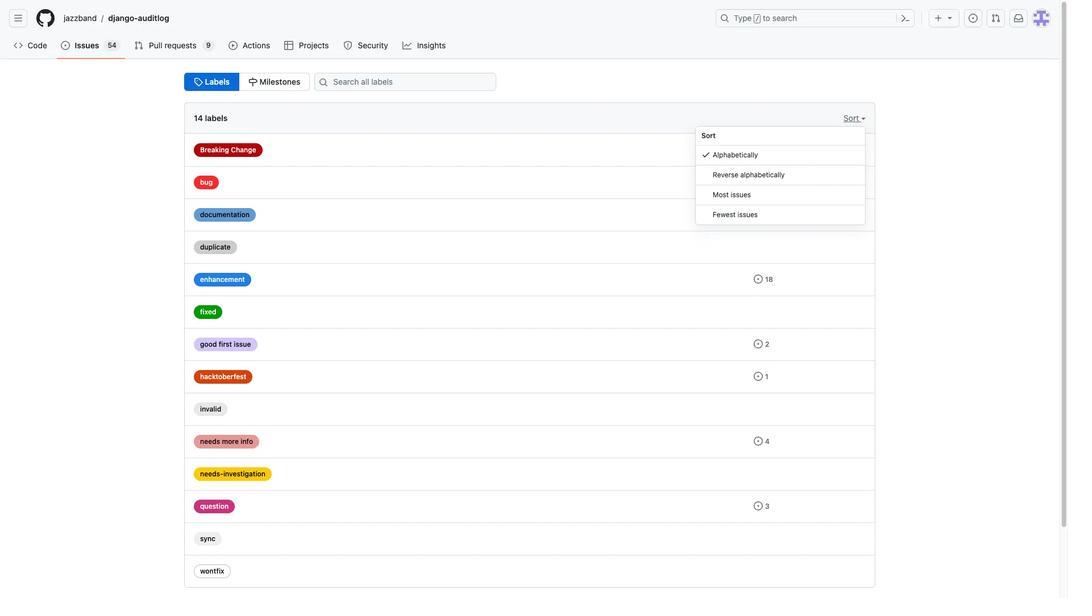 Task type: vqa. For each thing, say whether or not it's contained in the screenshot.
Alphabetically link
yes



Task type: locate. For each thing, give the bounding box(es) containing it.
8 link
[[754, 177, 770, 187]]

issues for most issues
[[731, 191, 751, 199]]

0 vertical spatial issues
[[731, 191, 751, 199]]

sort
[[844, 113, 862, 123], [702, 131, 716, 140]]

issue opened image for the bottom git pull request image
[[61, 41, 70, 50]]

1 vertical spatial git pull request image
[[134, 41, 143, 50]]

1 vertical spatial issue opened image
[[61, 41, 70, 50]]

fewest issues link
[[696, 205, 866, 225]]

milestones link
[[239, 73, 310, 91]]

tag image
[[194, 77, 203, 86]]

jazzband / django-auditlog
[[64, 13, 169, 23]]

/
[[101, 13, 104, 23], [756, 15, 760, 23]]

sync
[[200, 535, 216, 543]]

0 horizontal spatial issue opened image
[[61, 41, 70, 50]]

1 vertical spatial sort
[[702, 131, 716, 140]]

git pull request image
[[992, 14, 1001, 23], [134, 41, 143, 50]]

bug
[[200, 178, 213, 187]]

invalid link
[[194, 403, 228, 416]]

needs more info link
[[194, 435, 259, 449]]

issue opened image for 4
[[754, 437, 763, 446]]

issue opened image
[[969, 14, 978, 23], [61, 41, 70, 50], [754, 502, 763, 511]]

0 vertical spatial sort
[[844, 113, 862, 123]]

hacktoberfest link
[[194, 370, 253, 384]]

labels
[[205, 113, 228, 123]]

sort button
[[844, 112, 866, 124]]

issue opened image right triangle down image
[[969, 14, 978, 23]]

Labels search field
[[315, 73, 497, 91]]

needs
[[200, 437, 220, 446]]

9
[[206, 41, 211, 49]]

first
[[219, 340, 232, 349]]

1 horizontal spatial /
[[756, 15, 760, 23]]

issues right the fewest in the right of the page
[[738, 210, 758, 219]]

type
[[734, 13, 752, 23]]

2 link
[[754, 340, 770, 349]]

1 horizontal spatial git pull request image
[[992, 14, 1001, 23]]

requests
[[165, 40, 197, 50]]

table image
[[285, 41, 294, 50]]

documentation link
[[194, 208, 256, 222]]

issue opened image left 3
[[754, 502, 763, 511]]

breaking change link
[[194, 143, 263, 157]]

actions link
[[224, 37, 276, 54]]

3 open issues and pull requests image
[[754, 210, 763, 219]]

/ inside jazzband / django-auditlog
[[101, 13, 104, 23]]

shield image
[[344, 41, 353, 50]]

issue opened image for 8
[[754, 177, 763, 187]]

1 horizontal spatial sort
[[844, 113, 862, 123]]

/ inside type / to search
[[756, 15, 760, 23]]

insights
[[417, 40, 446, 50]]

wontfix
[[200, 567, 224, 576]]

2 issue opened image from the top
[[754, 275, 763, 284]]

search
[[773, 13, 798, 23]]

issue opened image
[[754, 177, 763, 187], [754, 275, 763, 284], [754, 340, 763, 349], [754, 372, 763, 381], [754, 437, 763, 446]]

code link
[[9, 37, 52, 54]]

issue opened image left "1"
[[754, 372, 763, 381]]

projects
[[299, 40, 329, 50]]

1 vertical spatial issues
[[738, 210, 758, 219]]

git pull request image left pull
[[134, 41, 143, 50]]

4 issue opened image from the top
[[754, 372, 763, 381]]

0 vertical spatial issue opened image
[[969, 14, 978, 23]]

issues right most
[[731, 191, 751, 199]]

issues
[[731, 191, 751, 199], [738, 210, 758, 219]]

plus image
[[934, 14, 944, 23]]

to
[[763, 13, 771, 23]]

hacktoberfest
[[200, 373, 246, 381]]

3
[[766, 502, 770, 511]]

issue opened image left the 8 on the right
[[754, 177, 763, 187]]

fixed
[[200, 308, 216, 316]]

None search field
[[310, 73, 510, 91]]

3 issue opened image from the top
[[754, 340, 763, 349]]

django-auditlog link
[[104, 9, 174, 27]]

question
[[200, 502, 229, 511]]

issue opened image left 4
[[754, 437, 763, 446]]

jazzband
[[64, 13, 97, 23]]

enhancement link
[[194, 273, 251, 287]]

fixed link
[[194, 305, 223, 319]]

security link
[[339, 37, 394, 54]]

list
[[59, 9, 709, 27]]

most
[[713, 191, 729, 199]]

good first issue
[[200, 340, 251, 349]]

breaking
[[200, 146, 229, 154]]

54
[[108, 41, 117, 49]]

good first issue link
[[194, 338, 257, 351]]

5 issue opened image from the top
[[754, 437, 763, 446]]

menu containing sort
[[696, 126, 866, 225]]

breaking change
[[200, 146, 256, 154]]

reverse
[[713, 171, 739, 179]]

menu
[[696, 126, 866, 225]]

0 horizontal spatial sort
[[702, 131, 716, 140]]

django-
[[108, 13, 138, 23]]

issue opened image left the 18
[[754, 275, 763, 284]]

git pull request image left notifications 'image'
[[992, 14, 1001, 23]]

/ left django- in the top of the page
[[101, 13, 104, 23]]

0 horizontal spatial /
[[101, 13, 104, 23]]

18 link
[[754, 275, 774, 284]]

0 horizontal spatial git pull request image
[[134, 41, 143, 50]]

triangle down image
[[946, 13, 955, 22]]

alphabetically
[[713, 151, 758, 159]]

list containing jazzband
[[59, 9, 709, 27]]

1 issue opened image from the top
[[754, 177, 763, 187]]

2 horizontal spatial issue opened image
[[969, 14, 978, 23]]

most issues link
[[696, 185, 866, 205]]

command palette image
[[901, 14, 911, 23]]

search image
[[319, 78, 328, 87]]

alphabetically
[[741, 171, 785, 179]]

issue opened image left issues
[[61, 41, 70, 50]]

/ left to
[[756, 15, 760, 23]]

issue opened image left 2 at the right of the page
[[754, 340, 763, 349]]

2 vertical spatial issue opened image
[[754, 502, 763, 511]]

auditlog
[[138, 13, 169, 23]]

fewest
[[713, 210, 736, 219]]

/ for jazzband
[[101, 13, 104, 23]]

14
[[194, 113, 203, 123]]

sort inside popup button
[[844, 113, 862, 123]]

1 open issue or pull request image
[[754, 145, 763, 154]]



Task type: describe. For each thing, give the bounding box(es) containing it.
needs more info
[[200, 437, 253, 446]]

good
[[200, 340, 217, 349]]

needs-investigation link
[[194, 468, 272, 481]]

wontfix link
[[194, 565, 231, 578]]

invalid
[[200, 405, 221, 413]]

issues
[[75, 40, 99, 50]]

milestones
[[258, 77, 301, 86]]

enhancement
[[200, 275, 245, 284]]

/ for type
[[756, 15, 760, 23]]

notifications image
[[1015, 14, 1024, 23]]

projects link
[[280, 37, 334, 54]]

code
[[28, 40, 47, 50]]

issues for fewest issues
[[738, 210, 758, 219]]

security
[[358, 40, 388, 50]]

check image
[[702, 150, 711, 159]]

8
[[766, 178, 770, 187]]

needs-
[[200, 470, 223, 478]]

issue element
[[184, 73, 310, 91]]

type / to search
[[734, 13, 798, 23]]

sort inside "menu"
[[702, 131, 716, 140]]

homepage image
[[36, 9, 55, 27]]

code image
[[14, 41, 23, 50]]

14 labels
[[194, 113, 228, 123]]

reverse alphabetically link
[[696, 166, 866, 185]]

issue opened image for the top git pull request image
[[969, 14, 978, 23]]

18
[[766, 275, 774, 284]]

issue
[[234, 340, 251, 349]]

1 link
[[754, 372, 769, 381]]

jazzband link
[[59, 9, 101, 27]]

pull
[[149, 40, 162, 50]]

insights link
[[398, 37, 452, 54]]

sync link
[[194, 532, 222, 546]]

more
[[222, 437, 239, 446]]

issue opened image for 2
[[754, 340, 763, 349]]

milestone image
[[249, 77, 258, 86]]

0 vertical spatial git pull request image
[[992, 14, 1001, 23]]

4
[[766, 437, 770, 446]]

change
[[231, 146, 256, 154]]

info
[[241, 437, 253, 446]]

duplicate
[[200, 243, 231, 251]]

bug link
[[194, 176, 219, 189]]

pull requests
[[149, 40, 197, 50]]

reverse alphabetically
[[713, 171, 785, 179]]

2
[[766, 340, 770, 349]]

fewest issues
[[713, 210, 758, 219]]

needs-investigation
[[200, 470, 266, 478]]

4 link
[[754, 437, 770, 446]]

documentation
[[200, 210, 250, 219]]

issue opened image for 1
[[754, 372, 763, 381]]

play image
[[228, 41, 238, 50]]

most issues
[[713, 191, 751, 199]]

actions
[[243, 40, 270, 50]]

duplicate link
[[194, 241, 237, 254]]

investigation
[[223, 470, 266, 478]]

1
[[766, 373, 769, 381]]

question link
[[194, 500, 235, 514]]

issue opened image for 18
[[754, 275, 763, 284]]

1 horizontal spatial issue opened image
[[754, 502, 763, 511]]

3 link
[[754, 502, 770, 511]]

Search all labels text field
[[315, 73, 497, 91]]

graph image
[[403, 41, 412, 50]]

alphabetically link
[[696, 146, 866, 166]]



